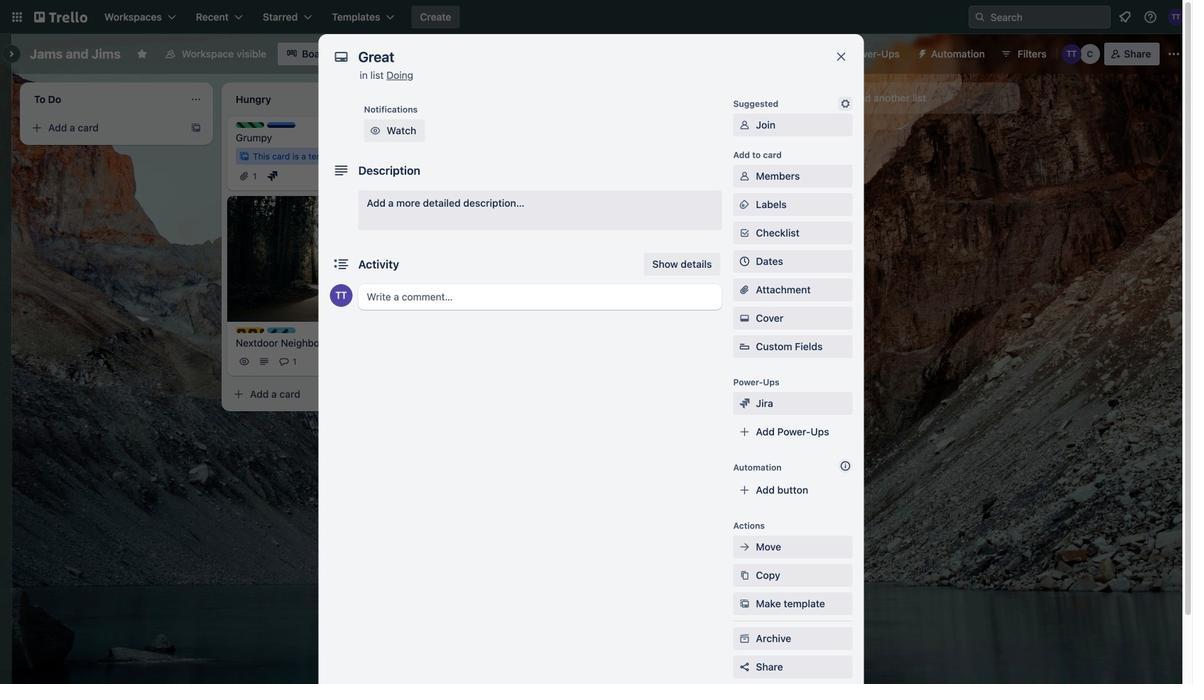 Task type: locate. For each thing, give the bounding box(es) containing it.
None text field
[[351, 44, 821, 70]]

1 vertical spatial terry turtle (terryturtle) image
[[330, 284, 353, 307]]

create from template… image
[[190, 122, 202, 134]]

1 horizontal spatial terry turtle (terryturtle) image
[[1168, 9, 1185, 26]]

open information menu image
[[1144, 10, 1158, 24]]

sm image
[[738, 118, 752, 132], [368, 124, 383, 138], [738, 311, 752, 325], [738, 632, 752, 646]]

Board name text field
[[23, 43, 128, 65]]

Write a comment text field
[[359, 284, 722, 310]]

0 vertical spatial terry turtle (terryturtle) image
[[1168, 9, 1185, 26]]

customize views image
[[346, 47, 360, 61]]

terry turtle (terryturtle) image
[[1168, 9, 1185, 26], [330, 284, 353, 307]]

sm image
[[912, 43, 932, 63], [839, 97, 853, 111], [738, 169, 752, 183], [738, 198, 752, 212], [738, 397, 752, 411], [738, 540, 752, 554], [738, 569, 752, 583], [738, 597, 752, 611]]

0 horizontal spatial terry turtle (terryturtle) image
[[330, 284, 353, 307]]

show menu image
[[1168, 47, 1182, 61]]



Task type: vqa. For each thing, say whether or not it's contained in the screenshot.
2nd Color: orange, title: none icon from the bottom
no



Task type: describe. For each thing, give the bounding box(es) containing it.
0 notifications image
[[1117, 9, 1134, 26]]

color: sky, title: "flying cars" element
[[267, 328, 296, 333]]

color: yellow, title: none image
[[236, 328, 264, 333]]

search image
[[975, 11, 986, 23]]

Search field
[[969, 6, 1112, 28]]

chestercheeetah (chestercheeetah) image
[[1081, 44, 1101, 64]]

back to home image
[[34, 6, 87, 28]]

terry turtle (terryturtle) image
[[1062, 44, 1082, 64]]

color: blue, title: none image
[[267, 122, 296, 128]]

color: green, title: none image
[[236, 122, 264, 128]]

star or unstar board image
[[136, 48, 148, 60]]

primary element
[[0, 0, 1194, 34]]



